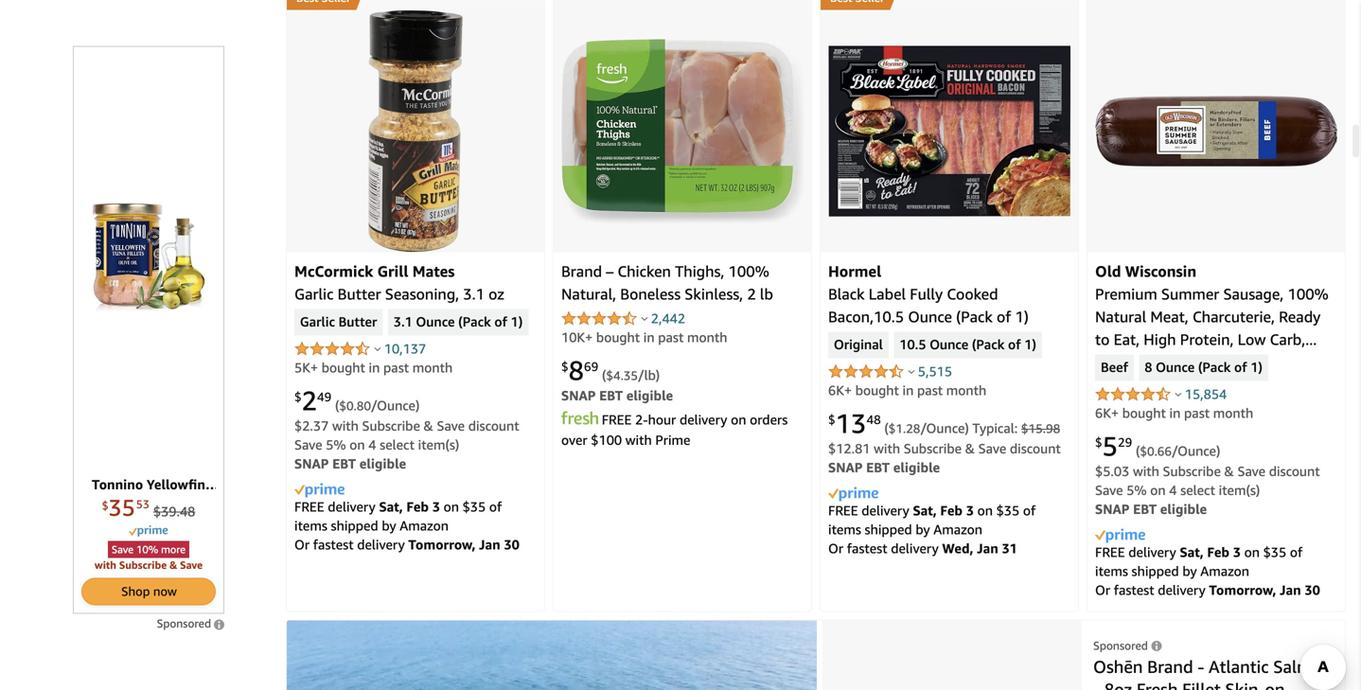 Task type: vqa. For each thing, say whether or not it's contained in the screenshot.
'$ 5 29 ( $0.66 /Ounce) $5.03 with Subscribe & Save discount Save 5% on 4 select item(s) SNAP EBT eligible'
yes



Task type: describe. For each thing, give the bounding box(es) containing it.
or fastest delivery tomorrow, jan 30 for 5
[[1096, 582, 1321, 598]]

2-
[[635, 412, 648, 428]]

thighs,
[[675, 262, 725, 280]]

$2.37
[[294, 418, 329, 434]]

69
[[584, 359, 599, 374]]

0 horizontal spatial beef
[[1101, 359, 1129, 377]]

grill
[[377, 262, 409, 280]]

popover image for 5
[[1176, 392, 1182, 397]]

snap inside $ 2 49 ( $0.80 /ounce) $2.37 with subscribe & save discount save 5% on 4 select item(s) snap ebt eligible
[[294, 456, 329, 472]]

31
[[1002, 541, 1018, 556]]

& for 5
[[1225, 464, 1235, 479]]

brand inside oshēn brand - atlantic salmon - 8oz fresh fillet skin-o
[[1148, 657, 1194, 677]]

lb
[[760, 285, 774, 303]]

on $35 of items shipped by amazon for 13
[[829, 503, 1036, 537]]

with inside $ 2 49 ( $0.80 /ounce) $2.37 with subscribe & save discount save 5% on 4 select item(s) snap ebt eligible
[[332, 418, 359, 434]]

/ounce) for 13
[[921, 421, 969, 436]]

29
[[1118, 435, 1133, 450]]

chicken
[[618, 262, 671, 280]]

$15.98
[[1022, 421, 1061, 436]]

subscribe inside $ 13 48 ( $1.28 /ounce) typical: $15.98 $12.81 with subscribe & save discount snap ebt eligible
[[904, 441, 962, 457]]

2,442
[[651, 311, 686, 326]]

$ 8 69 ( $4.35 /lb) snap ebt eligible
[[562, 355, 673, 403]]

ounce for 2
[[416, 314, 455, 331]]

garlic butter
[[300, 314, 377, 331]]

wisconsin
[[1126, 262, 1197, 280]]

or fastest delivery tomorrow, jan 30 element for 5
[[1096, 582, 1321, 598]]

ounce for 5
[[1156, 359, 1195, 377]]

$35 for 5
[[1264, 545, 1287, 560]]

fastest for 2
[[313, 537, 354, 553]]

10.5
[[900, 337, 927, 354]]

on inside free 2-hour delivery on orders over
[[731, 412, 747, 428]]

$ 13 48 ( $1.28 /ounce) typical: $15.98 $12.81 with subscribe & save discount snap ebt eligible
[[829, 408, 1061, 475]]

tomorrow, for 2
[[409, 537, 476, 553]]

oshēn
[[1094, 657, 1143, 677]]

over
[[562, 432, 588, 448]]

ounce for 13
[[930, 337, 969, 354]]

select for 2
[[380, 437, 415, 453]]

jan for 13
[[977, 541, 999, 556]]

( for 8
[[602, 368, 606, 383]]

3.1 ounce (pack of 1)
[[394, 314, 523, 331]]

seasoning,
[[385, 285, 459, 303]]

skinless,
[[685, 285, 743, 303]]

fastest for 13
[[847, 541, 888, 556]]

on $35 of items shipped by amazon for 2
[[294, 499, 502, 534]]

100% inside brand – chicken thighs, 100% natural, boneless skinless, 2 lb
[[729, 262, 770, 280]]

shipped for 2
[[331, 518, 378, 534]]

gluten
[[1135, 353, 1181, 371]]

on up or fastest delivery wed, jan 31 element
[[978, 503, 993, 518]]

bought for 13
[[856, 383, 899, 398]]

typical:
[[973, 421, 1018, 436]]

low
[[1238, 331, 1266, 349]]

2 inside $ 2 49 ( $0.80 /ounce) $2.37 with subscribe & save discount save 5% on 4 select item(s) snap ebt eligible
[[302, 385, 317, 417]]

fresh brand – chicken thighs, 100% natural, boneless skinless, 2 lb image
[[562, 39, 804, 224]]

discount for 5
[[1270, 464, 1321, 479]]

–
[[606, 262, 614, 280]]

3 for 13
[[967, 503, 974, 518]]

1) inside hormel black label fully cooked bacon,10.5 ounce (pack of 1)
[[1016, 308, 1029, 326]]

hour
[[648, 412, 676, 428]]

sponsored link
[[157, 617, 224, 630]]

orders
[[750, 412, 788, 428]]

1 horizontal spatial 8
[[1145, 359, 1153, 377]]

sausage,
[[1224, 285, 1284, 303]]

free for 5
[[1096, 545, 1126, 560]]

free for 2
[[294, 499, 324, 515]]

or fastest delivery wed, jan 31 element
[[829, 541, 1018, 556]]

1 vertical spatial butter
[[339, 314, 377, 331]]

$5.03
[[1096, 464, 1130, 479]]

prime
[[656, 432, 691, 448]]

feb for 2
[[407, 499, 429, 515]]

label
[[869, 285, 906, 303]]

or for 13
[[829, 541, 844, 556]]

$ 2 49 ( $0.80 /ounce) $2.37 with subscribe & save discount save 5% on 4 select item(s) snap ebt eligible
[[294, 385, 519, 472]]

black label fully cooked bacon,10.5 ounce (pack of 1) link
[[829, 285, 1029, 326]]

48
[[867, 412, 881, 427]]

hormel black label fully cooked bacon,10.5 ounce (pack of 1) image
[[829, 45, 1071, 217]]

black
[[829, 285, 865, 303]]

( for 5
[[1136, 443, 1140, 459]]

$4.35
[[606, 368, 638, 383]]

( for 2
[[335, 398, 339, 413]]

free,
[[1185, 353, 1218, 371]]

/ounce) for 2
[[371, 398, 420, 413]]

bought for 2
[[322, 360, 365, 376]]

or for 2
[[294, 537, 310, 553]]

salmon
[[1274, 657, 1332, 677]]

fillet
[[1183, 679, 1221, 690]]

free delivery sat, feb 3 for 5
[[1096, 545, 1245, 560]]

( for 13
[[885, 421, 889, 436]]

carb,
[[1270, 331, 1306, 349]]

subscribe for 5
[[1163, 464, 1221, 479]]

free for 13
[[829, 503, 859, 518]]

item(s) for 5
[[1219, 483, 1261, 498]]

oshēn brand - atlantic salmon - 8oz fresh fillet skin-o
[[1094, 657, 1332, 690]]

fastest for 5
[[1114, 582, 1155, 598]]

6k+ bought in past month for 13
[[829, 383, 987, 398]]

ebt inside $ 2 49 ( $0.80 /ounce) $2.37 with subscribe & save discount save 5% on 4 select item(s) snap ebt eligible
[[332, 456, 356, 472]]

bought for 5
[[1123, 405, 1166, 421]]

5% for 5
[[1127, 483, 1147, 498]]

by for 5
[[1183, 563, 1197, 579]]

shipped for 5
[[1132, 563, 1180, 579]]

oshēn brand - atlantic salmon - 8oz fresh fillet skin-o link
[[1094, 657, 1340, 690]]

$100
[[591, 432, 622, 448]]

popover image for 13
[[909, 369, 915, 374]]

3 for 5
[[1234, 545, 1241, 560]]

8 ounce (pack of 1)
[[1145, 359, 1263, 377]]

fully
[[910, 285, 943, 303]]

hormel black label fully cooked bacon,10.5 ounce (pack of 1)
[[829, 262, 1029, 326]]

6k+ for 13
[[829, 383, 852, 398]]

5k+ bought in past month
[[294, 360, 453, 376]]

5
[[1103, 430, 1118, 462]]

month for 5
[[1214, 405, 1254, 421]]

ebt inside $ 5 29 ( $0.66 /ounce) $5.03 with subscribe & save discount save 5% on 4 select item(s) snap ebt eligible
[[1134, 501, 1157, 517]]

2,442 link
[[651, 311, 686, 326]]

old wisconsin premium summer sausage, 100% natural meat, charcuterie, ready to eat, high protein, low carb, keto, gluten free, beef flavor, 8 ounce
[[1096, 262, 1329, 394]]

0 vertical spatial -
[[1198, 657, 1205, 677]]

$ 5 29 ( $0.66 /ounce) $5.03 with subscribe & save discount save 5% on 4 select item(s) snap ebt eligible
[[1096, 430, 1321, 517]]

beef inside old wisconsin premium summer sausage, 100% natural meat, charcuterie, ready to eat, high protein, low carb, keto, gluten free, beef flavor, 8 ounce
[[1222, 353, 1253, 371]]

best seller group for 2
[[287, 0, 356, 10]]

past for 8
[[658, 330, 684, 345]]

protein,
[[1181, 331, 1234, 349]]

feb for 5
[[1208, 545, 1230, 560]]

shipped for 13
[[865, 522, 912, 537]]

past for 5
[[1185, 405, 1210, 421]]

brand inside brand – chicken thighs, 100% natural, boneless skinless, 2 lb
[[562, 262, 602, 280]]

free delivery sat, feb 3 for 13
[[829, 503, 978, 518]]

subscribe for 2
[[362, 418, 420, 434]]

oz
[[489, 285, 505, 303]]

items for 5
[[1096, 563, 1129, 579]]

summer
[[1162, 285, 1220, 303]]

in for 8
[[644, 330, 655, 345]]

popover image for 2
[[375, 347, 381, 351]]

snap inside $ 8 69 ( $4.35 /lb) snap ebt eligible
[[562, 388, 596, 403]]

cooked
[[947, 285, 999, 303]]

with down 2-
[[626, 432, 652, 448]]

boneless
[[621, 285, 681, 303]]

wed,
[[943, 541, 974, 556]]

natural
[[1096, 308, 1147, 326]]

item(s) for 2
[[418, 437, 459, 453]]

4 for 2
[[369, 437, 376, 453]]

49
[[317, 390, 332, 404]]

old
[[1096, 262, 1122, 280]]

mates
[[413, 262, 455, 280]]

by for 13
[[916, 522, 930, 537]]

30 for 5
[[1305, 582, 1321, 598]]

8oz
[[1105, 679, 1133, 690]]

$0.66
[[1140, 444, 1172, 459]]

bacon,10.5
[[829, 308, 904, 326]]

hormel
[[829, 262, 882, 280]]

3.1 inside "mccormick grill mates garlic butter seasoning, 3.1 oz"
[[463, 285, 485, 303]]

delivery inside free 2-hour delivery on orders over
[[680, 412, 728, 428]]

premium summer sausage, 100% natural meat, charcuterie, ready to eat, high protein, low carb, keto, gluten free, beef flavor, 8 ounce link
[[1096, 285, 1329, 394]]

tomorrow, for 5
[[1210, 582, 1277, 598]]

brand – chicken thighs, 100% natural, boneless skinless, 2 lb
[[562, 262, 774, 303]]

10.5 ounce (pack of 1)
[[900, 337, 1037, 354]]

6k+ bought in past month for 5
[[1096, 405, 1254, 421]]

butter inside "mccormick grill mates garlic butter seasoning, 3.1 oz"
[[338, 285, 381, 303]]

items for 2
[[294, 518, 328, 534]]

ready
[[1279, 308, 1321, 326]]



Task type: locate. For each thing, give the bounding box(es) containing it.
amazon for 5
[[1201, 563, 1250, 579]]

month down 15,854
[[1214, 405, 1254, 421]]

sat, up or fastest delivery wed, jan 31 on the bottom of the page
[[913, 503, 937, 518]]

keto,
[[1096, 353, 1131, 371]]

item(s) inside $ 2 49 ( $0.80 /ounce) $2.37 with subscribe & save discount save 5% on 4 select item(s) snap ebt eligible
[[418, 437, 459, 453]]

past
[[658, 330, 684, 345], [384, 360, 409, 376], [918, 383, 943, 398], [1185, 405, 1210, 421]]

0 vertical spatial /ounce)
[[371, 398, 420, 413]]

amazon prime image for 5
[[1096, 529, 1146, 543]]

ebt down $0.80
[[332, 456, 356, 472]]

8 down 10k+
[[569, 355, 584, 386]]

6k+ up "5" on the right
[[1096, 405, 1119, 421]]

1 horizontal spatial beef
[[1222, 353, 1253, 371]]

ebt down $4.35
[[600, 388, 623, 403]]

0 horizontal spatial brand
[[562, 262, 602, 280]]

on down $ 5 29 ( $0.66 /ounce) $5.03 with subscribe & save discount save 5% on 4 select item(s) snap ebt eligible at the bottom
[[1245, 545, 1260, 560]]

past down 15,854 link
[[1185, 405, 1210, 421]]

ounce inside hormel black label fully cooked bacon,10.5 ounce (pack of 1)
[[908, 308, 953, 326]]

1 horizontal spatial or fastest delivery tomorrow, jan 30
[[1096, 582, 1321, 598]]

amazon prime image down $5.03
[[1096, 529, 1146, 543]]

on $35 of items shipped by amazon down $ 5 29 ( $0.66 /ounce) $5.03 with subscribe & save discount save 5% on 4 select item(s) snap ebt eligible at the bottom
[[1096, 545, 1303, 579]]

2 left "lb" in the top of the page
[[747, 285, 756, 303]]

amazon prime image for 13
[[829, 487, 879, 501]]

1 vertical spatial -
[[1094, 679, 1100, 690]]

0 vertical spatial 6k+
[[829, 383, 852, 398]]

15,854 link
[[1185, 386, 1227, 402]]

free down $12.81
[[829, 503, 859, 518]]

select inside $ 5 29 ( $0.66 /ounce) $5.03 with subscribe & save discount save 5% on 4 select item(s) snap ebt eligible
[[1181, 483, 1216, 498]]

0 horizontal spatial shipped
[[331, 518, 378, 534]]

$ up $12.81
[[829, 412, 836, 427]]

eligible down $0.80
[[360, 456, 406, 472]]

free delivery sat, feb 3 on $35 of items shipped by amazon element for 13
[[829, 503, 1036, 537]]

4 inside $ 5 29 ( $0.66 /ounce) $5.03 with subscribe & save discount save 5% on 4 select item(s) snap ebt eligible
[[1170, 483, 1177, 498]]

1) down low at right
[[1251, 359, 1263, 377]]

1 horizontal spatial by
[[916, 522, 930, 537]]

discount for 2
[[468, 418, 519, 434]]

free delivery sat, feb 3 down $ 5 29 ( $0.66 /ounce) $5.03 with subscribe & save discount save 5% on 4 select item(s) snap ebt eligible at the bottom
[[1096, 545, 1245, 560]]

1 horizontal spatial 6k+ bought in past month
[[1096, 405, 1254, 421]]

4
[[369, 437, 376, 453], [1170, 483, 1177, 498]]

in for 2
[[369, 360, 380, 376]]

with down $1.28
[[874, 441, 901, 457]]

0 horizontal spatial &
[[424, 418, 434, 434]]

amazon fresh image
[[562, 411, 598, 425]]

sat, for 13
[[913, 503, 937, 518]]

sat, down $ 5 29 ( $0.66 /ounce) $5.03 with subscribe & save discount save 5% on 4 select item(s) snap ebt eligible at the bottom
[[1180, 545, 1204, 560]]

1 horizontal spatial on $35 of items shipped by amazon
[[829, 503, 1036, 537]]

with down $0.80
[[332, 418, 359, 434]]

1 horizontal spatial 2
[[747, 285, 756, 303]]

1 horizontal spatial discount
[[1010, 441, 1061, 457]]

$ inside $ 2 49 ( $0.80 /ounce) $2.37 with subscribe & save discount save 5% on 4 select item(s) snap ebt eligible
[[294, 390, 302, 404]]

save for 13
[[979, 441, 1007, 457]]

& for 2
[[424, 418, 434, 434]]

1 vertical spatial or fastest delivery tomorrow, jan 30 element
[[1096, 582, 1321, 598]]

2 horizontal spatial on $35 of items shipped by amazon
[[1096, 545, 1303, 579]]

$100 with prime
[[591, 432, 691, 448]]

eligible
[[627, 388, 673, 403], [360, 456, 406, 472], [894, 460, 940, 475], [1161, 501, 1207, 517]]

1 vertical spatial 30
[[1305, 582, 1321, 598]]

0 horizontal spatial 6k+
[[829, 383, 852, 398]]

or
[[294, 537, 310, 553], [829, 541, 844, 556], [1096, 582, 1111, 598]]

popover image up 5k+ bought in past month
[[375, 347, 381, 351]]

$35 for 13
[[997, 503, 1020, 518]]

2 vertical spatial subscribe
[[1163, 464, 1221, 479]]

1 vertical spatial brand
[[1148, 657, 1194, 677]]

0 horizontal spatial 3
[[432, 499, 440, 515]]

in
[[644, 330, 655, 345], [369, 360, 380, 376], [903, 383, 914, 398], [1170, 405, 1181, 421]]

0 horizontal spatial jan
[[479, 537, 501, 553]]

ounce down seasoning,
[[416, 314, 455, 331]]

5k+
[[294, 360, 318, 376]]

3.1
[[463, 285, 485, 303], [394, 314, 413, 331]]

butter down mccormick
[[338, 285, 381, 303]]

0 horizontal spatial 3.1
[[394, 314, 413, 331]]

$0.80
[[339, 399, 371, 413]]

garlic up 5k+
[[300, 314, 335, 331]]

0 vertical spatial garlic
[[294, 285, 334, 303]]

100% up ready at right
[[1288, 285, 1329, 303]]

with down the $0.66
[[1133, 464, 1160, 479]]

ounce
[[908, 308, 953, 326], [416, 314, 455, 331], [930, 337, 969, 354], [1156, 359, 1195, 377], [1096, 376, 1140, 394]]

in up the $0.66
[[1170, 405, 1181, 421]]

sat, for 2
[[379, 499, 403, 515]]

( right '49'
[[335, 398, 339, 413]]

- up fillet
[[1198, 657, 1205, 677]]

free delivery sat, feb 3 on $35 of items shipped by amazon element for 2
[[294, 499, 502, 534]]

butter
[[338, 285, 381, 303], [339, 314, 377, 331]]

1 vertical spatial or fastest delivery tomorrow, jan 30
[[1096, 582, 1321, 598]]

4 down $0.80
[[369, 437, 376, 453]]

or fastest delivery tomorrow, jan 30 for 2
[[294, 537, 520, 553]]

with inside $ 5 29 ( $0.66 /ounce) $5.03 with subscribe & save discount save 5% on 4 select item(s) snap ebt eligible
[[1133, 464, 1160, 479]]

1 horizontal spatial 3
[[967, 503, 974, 518]]

snap inside $ 13 48 ( $1.28 /ounce) typical: $15.98 $12.81 with subscribe & save discount snap ebt eligible
[[829, 460, 863, 475]]

popover image for 8
[[642, 316, 648, 321]]

$ inside $ 5 29 ( $0.66 /ounce) $5.03 with subscribe & save discount save 5% on 4 select item(s) snap ebt eligible
[[1096, 435, 1103, 450]]

old wisconsin premium summer sausage, 100% natural meat, charcuterie, ready to eat, high protein, low carb, keto, gluten f... image
[[1096, 96, 1338, 167]]

1 vertical spatial 2
[[302, 385, 317, 417]]

in for 5
[[1170, 405, 1181, 421]]

2 horizontal spatial /ounce)
[[1172, 443, 1221, 459]]

of inside hormel black label fully cooked bacon,10.5 ounce (pack of 1)
[[997, 308, 1012, 326]]

ounce down high
[[1156, 359, 1195, 377]]

( right 69
[[602, 368, 606, 383]]

popover image up '10k+ bought in past month'
[[642, 316, 648, 321]]

2 horizontal spatial shipped
[[1132, 563, 1180, 579]]

( right 48
[[885, 421, 889, 436]]

1 vertical spatial sponsored
[[1094, 639, 1149, 652]]

eligible inside $ 8 69 ( $4.35 /lb) snap ebt eligible
[[627, 388, 673, 403]]

6k+ for 5
[[1096, 405, 1119, 421]]

1 horizontal spatial best seller group
[[821, 0, 891, 10]]

0 horizontal spatial 100%
[[729, 262, 770, 280]]

or fastest delivery wed, jan 31
[[829, 541, 1018, 556]]

amazon prime image down $2.37
[[294, 483, 345, 497]]

0 vertical spatial 6k+ bought in past month
[[829, 383, 987, 398]]

( inside $ 5 29 ( $0.66 /ounce) $5.03 with subscribe & save discount save 5% on 4 select item(s) snap ebt eligible
[[1136, 443, 1140, 459]]

1 horizontal spatial feb
[[941, 503, 963, 518]]

by
[[382, 518, 396, 534], [916, 522, 930, 537], [1183, 563, 1197, 579]]

free delivery sat, feb 3 on $35 of items shipped by amazon element for 5
[[1096, 545, 1303, 579]]

1 horizontal spatial shipped
[[865, 522, 912, 537]]

4 for 5
[[1170, 483, 1177, 498]]

1 horizontal spatial brand
[[1148, 657, 1194, 677]]

1) up 10.5 ounce (pack of 1)
[[1016, 308, 1029, 326]]

subscribe down $1.28
[[904, 441, 962, 457]]

on inside $ 2 49 ( $0.80 /ounce) $2.37 with subscribe & save discount save 5% on 4 select item(s) snap ebt eligible
[[350, 437, 365, 453]]

popover image left 5,515
[[909, 369, 915, 374]]

or fastest delivery tomorrow, jan 30
[[294, 537, 520, 553], [1096, 582, 1321, 598]]

snap up the amazon fresh image
[[562, 388, 596, 403]]

2 horizontal spatial subscribe
[[1163, 464, 1221, 479]]

/lb)
[[638, 368, 660, 383]]

- left 8oz
[[1094, 679, 1100, 690]]

bought up '49'
[[322, 360, 365, 376]]

$ for 8
[[562, 359, 569, 374]]

2
[[747, 285, 756, 303], [302, 385, 317, 417]]

2 horizontal spatial $35
[[1264, 545, 1287, 560]]

of
[[997, 308, 1012, 326], [495, 314, 507, 331], [1009, 337, 1021, 354], [1235, 359, 1248, 377], [489, 499, 502, 515], [1024, 503, 1036, 518], [1291, 545, 1303, 560]]

feb for 13
[[941, 503, 963, 518]]

brand up natural,
[[562, 262, 602, 280]]

2 best seller group from the left
[[821, 0, 891, 10]]

garlic inside "mccormick grill mates garlic butter seasoning, 3.1 oz"
[[294, 285, 334, 303]]

3 down $ 2 49 ( $0.80 /ounce) $2.37 with subscribe & save discount save 5% on 4 select item(s) snap ebt eligible
[[432, 499, 440, 515]]

2 horizontal spatial free delivery sat, feb 3 on $35 of items shipped by amazon element
[[1096, 545, 1303, 579]]

bought
[[596, 330, 640, 345], [322, 360, 365, 376], [856, 383, 899, 398], [1123, 405, 1166, 421]]

natural,
[[562, 285, 617, 303]]

$ left "29"
[[1096, 435, 1103, 450]]

ounce down the fully
[[908, 308, 953, 326]]

in for 13
[[903, 383, 914, 398]]

1 vertical spatial 6k+ bought in past month
[[1096, 405, 1254, 421]]

best seller group for 13
[[821, 0, 891, 10]]

or fastest delivery tomorrow, jan 30 element for 2
[[294, 537, 520, 553]]

1 vertical spatial /ounce)
[[921, 421, 969, 436]]

2 vertical spatial discount
[[1270, 464, 1321, 479]]

on inside $ 5 29 ( $0.66 /ounce) $5.03 with subscribe & save discount save 5% on 4 select item(s) snap ebt eligible
[[1151, 483, 1166, 498]]

1 horizontal spatial free delivery sat, feb 3 on $35 of items shipped by amazon element
[[829, 503, 1036, 537]]

4 down the $0.66
[[1170, 483, 1177, 498]]

10k+ bought in past month
[[562, 330, 728, 345]]

eligible down /lb)
[[627, 388, 673, 403]]

2 inside brand – chicken thighs, 100% natural, boneless skinless, 2 lb
[[747, 285, 756, 303]]

amazon prime image down $12.81
[[829, 487, 879, 501]]

subscribe inside $ 2 49 ( $0.80 /ounce) $2.37 with subscribe & save discount save 5% on 4 select item(s) snap ebt eligible
[[362, 418, 420, 434]]

100% inside old wisconsin premium summer sausage, 100% natural meat, charcuterie, ready to eat, high protein, low carb, keto, gluten free, beef flavor, 8 ounce
[[1288, 285, 1329, 303]]

( right "29"
[[1136, 443, 1140, 459]]

0 vertical spatial &
[[424, 418, 434, 434]]

$ inside $ 13 48 ( $1.28 /ounce) typical: $15.98 $12.81 with subscribe & save discount snap ebt eligible
[[829, 412, 836, 427]]

5%
[[326, 437, 346, 453], [1127, 483, 1147, 498]]

2 horizontal spatial by
[[1183, 563, 1197, 579]]

sat, for 5
[[1180, 545, 1204, 560]]

(pack inside hormel black label fully cooked bacon,10.5 ounce (pack of 1)
[[957, 308, 993, 326]]

on $35 of items shipped by amazon for 5
[[1096, 545, 1303, 579]]

mccormick grill mates garlic butter seasoning, 3.1 oz
[[294, 262, 505, 303]]

feb down $ 2 49 ( $0.80 /ounce) $2.37 with subscribe & save discount save 5% on 4 select item(s) snap ebt eligible
[[407, 499, 429, 515]]

discount inside $ 13 48 ( $1.28 /ounce) typical: $15.98 $12.81 with subscribe & save discount snap ebt eligible
[[1010, 441, 1061, 457]]

10,137 link
[[384, 341, 426, 357]]

with
[[332, 418, 359, 434], [626, 432, 652, 448], [874, 441, 901, 457], [1133, 464, 1160, 479]]

free delivery sat, feb 3 on $35 of items shipped by amazon element down $ 2 49 ( $0.80 /ounce) $2.37 with subscribe & save discount save 5% on 4 select item(s) snap ebt eligible
[[294, 499, 502, 534]]

& inside $ 13 48 ( $1.28 /ounce) typical: $15.98 $12.81 with subscribe & save discount snap ebt eligible
[[966, 441, 975, 457]]

& down "typical:"
[[966, 441, 975, 457]]

2 horizontal spatial free delivery sat, feb 3
[[1096, 545, 1245, 560]]

free inside free 2-hour delivery on orders over
[[602, 412, 632, 428]]

& down 15,854 link
[[1225, 464, 1235, 479]]

4 inside $ 2 49 ( $0.80 /ounce) $2.37 with subscribe & save discount save 5% on 4 select item(s) snap ebt eligible
[[369, 437, 376, 453]]

1) for 2
[[511, 314, 523, 331]]

brand – chicken thighs, 100% natural, boneless skinless, 2 lb link
[[562, 262, 774, 303]]

eligible inside $ 13 48 ( $1.28 /ounce) typical: $15.98 $12.81 with subscribe & save discount snap ebt eligible
[[894, 460, 940, 475]]

ounce inside old wisconsin premium summer sausage, 100% natural meat, charcuterie, ready to eat, high protein, low carb, keto, gluten free, beef flavor, 8 ounce
[[1096, 376, 1140, 394]]

amazon for 2
[[400, 518, 449, 534]]

meat,
[[1151, 308, 1189, 326]]

shipped
[[331, 518, 378, 534], [865, 522, 912, 537], [1132, 563, 1180, 579]]

$35
[[463, 499, 486, 515], [997, 503, 1020, 518], [1264, 545, 1287, 560]]

3 for 2
[[432, 499, 440, 515]]

eat,
[[1114, 331, 1140, 349]]

ounce up 5,515
[[930, 337, 969, 354]]

subscribe inside $ 5 29 ( $0.66 /ounce) $5.03 with subscribe & save discount save 5% on 4 select item(s) snap ebt eligible
[[1163, 464, 1221, 479]]

10k+
[[562, 330, 593, 345]]

1 horizontal spatial subscribe
[[904, 441, 962, 457]]

0 horizontal spatial tomorrow,
[[409, 537, 476, 553]]

month for 8
[[687, 330, 728, 345]]

0 horizontal spatial 30
[[504, 537, 520, 553]]

&
[[424, 418, 434, 434], [966, 441, 975, 457], [1225, 464, 1235, 479]]

save for 5
[[1096, 483, 1124, 498]]

2 horizontal spatial feb
[[1208, 545, 1230, 560]]

2 up $2.37
[[302, 385, 317, 417]]

brand
[[562, 262, 602, 280], [1148, 657, 1194, 677]]

1 horizontal spatial free delivery sat, feb 3
[[829, 503, 978, 518]]

month down 10,137
[[413, 360, 453, 376]]

0 vertical spatial discount
[[468, 418, 519, 434]]

0 horizontal spatial by
[[382, 518, 396, 534]]

5% inside $ 2 49 ( $0.80 /ounce) $2.37 with subscribe & save discount save 5% on 4 select item(s) snap ebt eligible
[[326, 437, 346, 453]]

1 horizontal spatial /ounce)
[[921, 421, 969, 436]]

$12.81
[[829, 441, 871, 457]]

2 horizontal spatial items
[[1096, 563, 1129, 579]]

( inside $ 8 69 ( $4.35 /lb) snap ebt eligible
[[602, 368, 606, 383]]

(pack for 5
[[1199, 359, 1231, 377]]

1 horizontal spatial fastest
[[847, 541, 888, 556]]

8 inside old wisconsin premium summer sausage, 100% natural meat, charcuterie, ready to eat, high protein, low carb, keto, gluten free, beef flavor, 8 ounce
[[1306, 353, 1315, 371]]

eligible inside $ 5 29 ( $0.66 /ounce) $5.03 with subscribe & save discount save 5% on 4 select item(s) snap ebt eligible
[[1161, 501, 1207, 517]]

beef down to at the right of page
[[1101, 359, 1129, 377]]

6k+ bought in past month down 15,854 link
[[1096, 405, 1254, 421]]

free delivery sat, feb 3 on $35 of items shipped by amazon element
[[294, 499, 502, 534], [829, 503, 1036, 537], [1096, 545, 1303, 579]]

jan for 2
[[479, 537, 501, 553]]

1 horizontal spatial &
[[966, 441, 975, 457]]

0 horizontal spatial amazon
[[400, 518, 449, 534]]

30
[[504, 537, 520, 553], [1305, 582, 1321, 598]]

free delivery sat, feb 3 for 2
[[294, 499, 444, 515]]

in down 2,442 link
[[644, 330, 655, 345]]

3.1 left oz
[[463, 285, 485, 303]]

0 horizontal spatial sponsored
[[157, 617, 211, 630]]

30 for 2
[[504, 537, 520, 553]]

past for 2
[[384, 360, 409, 376]]

8 right flavor,
[[1306, 353, 1315, 371]]

0 vertical spatial 30
[[504, 537, 520, 553]]

free delivery sat, feb 3 on $35 of items shipped by amazon element up or fastest delivery wed, jan 31 on the bottom of the page
[[829, 503, 1036, 537]]

& inside $ 2 49 ( $0.80 /ounce) $2.37 with subscribe & save discount save 5% on 4 select item(s) snap ebt eligible
[[424, 418, 434, 434]]

0 vertical spatial item(s)
[[418, 437, 459, 453]]

eligible down $1.28
[[894, 460, 940, 475]]

snap down $2.37
[[294, 456, 329, 472]]

charcuterie,
[[1193, 308, 1275, 326]]

select inside $ 2 49 ( $0.80 /ounce) $2.37 with subscribe & save discount save 5% on 4 select item(s) snap ebt eligible
[[380, 437, 415, 453]]

free down $2.37
[[294, 499, 324, 515]]

month for 2
[[413, 360, 453, 376]]

original
[[834, 337, 883, 354]]

15,854
[[1185, 386, 1227, 402]]

past for 13
[[918, 383, 943, 398]]

$
[[562, 359, 569, 374], [294, 390, 302, 404], [829, 412, 836, 427], [1096, 435, 1103, 450]]

6k+ up 13
[[829, 383, 852, 398]]

/ounce) for 5
[[1172, 443, 1221, 459]]

1 vertical spatial 4
[[1170, 483, 1177, 498]]

1) for 13
[[1025, 337, 1037, 354]]

past down 5,515 link
[[918, 383, 943, 398]]

on down the $0.66
[[1151, 483, 1166, 498]]

items
[[294, 518, 328, 534], [829, 522, 862, 537], [1096, 563, 1129, 579]]

2 horizontal spatial fastest
[[1114, 582, 1155, 598]]

( inside $ 2 49 ( $0.80 /ounce) $2.37 with subscribe & save discount save 5% on 4 select item(s) snap ebt eligible
[[335, 398, 339, 413]]

fresh
[[1137, 679, 1178, 690]]

amazon prime image for 2
[[294, 483, 345, 497]]

8
[[1306, 353, 1315, 371], [569, 355, 584, 386], [1145, 359, 1153, 377]]

beef down low at right
[[1222, 353, 1253, 371]]

0 horizontal spatial best seller group
[[287, 0, 356, 10]]

in up $0.80
[[369, 360, 380, 376]]

ebt inside $ 13 48 ( $1.28 /ounce) typical: $15.98 $12.81 with subscribe & save discount snap ebt eligible
[[867, 460, 890, 475]]

1 vertical spatial item(s)
[[1219, 483, 1261, 498]]

1 vertical spatial 5%
[[1127, 483, 1147, 498]]

bought up 48
[[856, 383, 899, 398]]

0 vertical spatial subscribe
[[362, 418, 420, 434]]

5,515 link
[[918, 364, 953, 379]]

free up $100 on the bottom of the page
[[602, 412, 632, 428]]

5,515
[[918, 364, 953, 379]]

mccormick
[[294, 262, 374, 280]]

$ for 5
[[1096, 435, 1103, 450]]

5% down $5.03
[[1127, 483, 1147, 498]]

items for 13
[[829, 522, 862, 537]]

(
[[602, 368, 606, 383], [335, 398, 339, 413], [885, 421, 889, 436], [1136, 443, 1140, 459]]

2 vertical spatial &
[[1225, 464, 1235, 479]]

0 horizontal spatial items
[[294, 518, 328, 534]]

on down $ 2 49 ( $0.80 /ounce) $2.37 with subscribe & save discount save 5% on 4 select item(s) snap ebt eligible
[[444, 499, 459, 515]]

$ for 2
[[294, 390, 302, 404]]

with inside $ 13 48 ( $1.28 /ounce) typical: $15.98 $12.81 with subscribe & save discount snap ebt eligible
[[874, 441, 901, 457]]

past down 2,442 link
[[658, 330, 684, 345]]

select for 5
[[1181, 483, 1216, 498]]

1 vertical spatial subscribe
[[904, 441, 962, 457]]

flavor,
[[1257, 353, 1302, 371]]

feb up wed,
[[941, 503, 963, 518]]

ebt inside $ 8 69 ( $4.35 /lb) snap ebt eligible
[[600, 388, 623, 403]]

8 inside $ 8 69 ( $4.35 /lb) snap ebt eligible
[[569, 355, 584, 386]]

best seller group
[[287, 0, 356, 10], [821, 0, 891, 10]]

subscribe down $0.80
[[362, 418, 420, 434]]

5% inside $ 5 29 ( $0.66 /ounce) $5.03 with subscribe & save discount save 5% on 4 select item(s) snap ebt eligible
[[1127, 483, 1147, 498]]

1 horizontal spatial or
[[829, 541, 844, 556]]

1 horizontal spatial 3.1
[[463, 285, 485, 303]]

5% for 2
[[326, 437, 346, 453]]

snap down $5.03
[[1096, 501, 1130, 517]]

garlic down mccormick
[[294, 285, 334, 303]]

( inside $ 13 48 ( $1.28 /ounce) typical: $15.98 $12.81 with subscribe & save discount snap ebt eligible
[[885, 421, 889, 436]]

by for 2
[[382, 518, 396, 534]]

$1.28
[[889, 421, 921, 436]]

10,137
[[384, 341, 426, 357]]

month for 13
[[947, 383, 987, 398]]

fastest
[[313, 537, 354, 553], [847, 541, 888, 556], [1114, 582, 1155, 598]]

0 horizontal spatial $35
[[463, 499, 486, 515]]

month down 5,515
[[947, 383, 987, 398]]

/ounce) inside $ 13 48 ( $1.28 /ounce) typical: $15.98 $12.81 with subscribe & save discount snap ebt eligible
[[921, 421, 969, 436]]

eligible inside $ 2 49 ( $0.80 /ounce) $2.37 with subscribe & save discount save 5% on 4 select item(s) snap ebt eligible
[[360, 456, 406, 472]]

month down "skinless,"
[[687, 330, 728, 345]]

feb down $ 5 29 ( $0.66 /ounce) $5.03 with subscribe & save discount save 5% on 4 select item(s) snap ebt eligible at the bottom
[[1208, 545, 1230, 560]]

0 horizontal spatial 6k+ bought in past month
[[829, 383, 987, 398]]

ounce down keto,
[[1096, 376, 1140, 394]]

on $35 of items shipped by amazon up or fastest delivery wed, jan 31 on the bottom of the page
[[829, 503, 1036, 537]]

to
[[1096, 331, 1110, 349]]

bought for 8
[[596, 330, 640, 345]]

& inside $ 5 29 ( $0.66 /ounce) $5.03 with subscribe & save discount save 5% on 4 select item(s) snap ebt eligible
[[1225, 464, 1235, 479]]

/ounce) inside $ 5 29 ( $0.66 /ounce) $5.03 with subscribe & save discount save 5% on 4 select item(s) snap ebt eligible
[[1172, 443, 1221, 459]]

brand up fresh
[[1148, 657, 1194, 677]]

0 horizontal spatial item(s)
[[418, 437, 459, 453]]

0 horizontal spatial subscribe
[[362, 418, 420, 434]]

1 best seller group from the left
[[287, 0, 356, 10]]

1 vertical spatial discount
[[1010, 441, 1061, 457]]

1 vertical spatial garlic
[[300, 314, 335, 331]]

save inside $ 13 48 ( $1.28 /ounce) typical: $15.98 $12.81 with subscribe & save discount snap ebt eligible
[[979, 441, 1007, 457]]

free delivery sat, feb 3 on $35 of items shipped by amazon element down $ 5 29 ( $0.66 /ounce) $5.03 with subscribe & save discount save 5% on 4 select item(s) snap ebt eligible at the bottom
[[1096, 545, 1303, 579]]

1 horizontal spatial items
[[829, 522, 862, 537]]

0 vertical spatial or fastest delivery tomorrow, jan 30
[[294, 537, 520, 553]]

0 horizontal spatial -
[[1094, 679, 1100, 690]]

1 vertical spatial 6k+
[[1096, 405, 1119, 421]]

(pack for 13
[[972, 337, 1005, 354]]

-
[[1198, 657, 1205, 677], [1094, 679, 1100, 690]]

1 horizontal spatial tomorrow,
[[1210, 582, 1277, 598]]

0 vertical spatial tomorrow,
[[409, 537, 476, 553]]

select
[[380, 437, 415, 453], [1181, 483, 1216, 498]]

$ for 13
[[829, 412, 836, 427]]

0 horizontal spatial /ounce)
[[371, 398, 420, 413]]

0 horizontal spatial feb
[[407, 499, 429, 515]]

100%
[[729, 262, 770, 280], [1288, 285, 1329, 303]]

(pack for 2
[[458, 314, 491, 331]]

2 horizontal spatial amazon prime image
[[1096, 529, 1146, 543]]

bought up $4.35
[[596, 330, 640, 345]]

butter up 5k+ bought in past month
[[339, 314, 377, 331]]

on $35 of items shipped by amazon down $ 2 49 ( $0.80 /ounce) $2.37 with subscribe & save discount save 5% on 4 select item(s) snap ebt eligible
[[294, 499, 502, 534]]

1 vertical spatial &
[[966, 441, 975, 457]]

free 2-hour delivery on orders over
[[562, 412, 788, 448]]

item(s)
[[418, 437, 459, 453], [1219, 483, 1261, 498]]

skin-
[[1226, 679, 1266, 690]]

0 horizontal spatial 4
[[369, 437, 376, 453]]

high
[[1144, 331, 1177, 349]]

5% down $2.37
[[326, 437, 346, 453]]

jan for 5
[[1280, 582, 1302, 598]]

on
[[731, 412, 747, 428], [350, 437, 365, 453], [1151, 483, 1166, 498], [444, 499, 459, 515], [978, 503, 993, 518], [1245, 545, 1260, 560]]

100% up "lb" in the top of the page
[[729, 262, 770, 280]]

0 horizontal spatial 2
[[302, 385, 317, 417]]

snap down $12.81
[[829, 460, 863, 475]]

delivery
[[680, 412, 728, 428], [328, 499, 376, 515], [862, 503, 910, 518], [357, 537, 405, 553], [891, 541, 939, 556], [1129, 545, 1177, 560], [1158, 582, 1206, 598]]

sat, down $ 2 49 ( $0.80 /ounce) $2.37 with subscribe & save discount save 5% on 4 select item(s) snap ebt eligible
[[379, 499, 403, 515]]

month
[[687, 330, 728, 345], [413, 360, 453, 376], [947, 383, 987, 398], [1214, 405, 1254, 421]]

save for 2
[[294, 437, 322, 453]]

on down $0.80
[[350, 437, 365, 453]]

1 horizontal spatial select
[[1181, 483, 1216, 498]]

mccormick grill mates garlic butter seasoning, 3.1 oz image
[[368, 10, 463, 252]]

1 horizontal spatial item(s)
[[1219, 483, 1261, 498]]

0 vertical spatial 5%
[[326, 437, 346, 453]]

1 vertical spatial 100%
[[1288, 285, 1329, 303]]

$ left 69
[[562, 359, 569, 374]]

$35 for 2
[[463, 499, 486, 515]]

3 down $ 5 29 ( $0.66 /ounce) $5.03 with subscribe & save discount save 5% on 4 select item(s) snap ebt eligible at the bottom
[[1234, 545, 1241, 560]]

amazon for 13
[[934, 522, 983, 537]]

item(s) inside $ 5 29 ( $0.66 /ounce) $5.03 with subscribe & save discount save 5% on 4 select item(s) snap ebt eligible
[[1219, 483, 1261, 498]]

1) left 10k+
[[511, 314, 523, 331]]

ebt down the $0.66
[[1134, 501, 1157, 517]]

amazon prime image
[[294, 483, 345, 497], [829, 487, 879, 501], [1096, 529, 1146, 543]]

13
[[836, 408, 867, 439]]

$ inside $ 8 69 ( $4.35 /lb) snap ebt eligible
[[562, 359, 569, 374]]

atlantic
[[1209, 657, 1269, 677]]

snap inside $ 5 29 ( $0.66 /ounce) $5.03 with subscribe & save discount save 5% on 4 select item(s) snap ebt eligible
[[1096, 501, 1130, 517]]

3
[[432, 499, 440, 515], [967, 503, 974, 518], [1234, 545, 1241, 560]]

1 horizontal spatial -
[[1198, 657, 1205, 677]]

or for 5
[[1096, 582, 1111, 598]]

0 horizontal spatial amazon prime image
[[294, 483, 345, 497]]

$ left '49'
[[294, 390, 302, 404]]

0 horizontal spatial 5%
[[326, 437, 346, 453]]

1 horizontal spatial 30
[[1305, 582, 1321, 598]]

discount
[[468, 418, 519, 434], [1010, 441, 1061, 457], [1270, 464, 1321, 479]]

discount inside $ 5 29 ( $0.66 /ounce) $5.03 with subscribe & save discount save 5% on 4 select item(s) snap ebt eligible
[[1270, 464, 1321, 479]]

/ounce) down 5k+ bought in past month
[[371, 398, 420, 413]]

6k+ bought in past month
[[829, 383, 987, 398], [1096, 405, 1254, 421]]

free delivery sat, feb 3
[[294, 499, 444, 515], [829, 503, 978, 518], [1096, 545, 1245, 560]]

or fastest delivery tomorrow, jan 30 element
[[294, 537, 520, 553], [1096, 582, 1321, 598]]

popover image
[[642, 316, 648, 321], [375, 347, 381, 351], [909, 369, 915, 374], [1176, 392, 1182, 397]]

3.1 up 10,137
[[394, 314, 413, 331]]

1 horizontal spatial 5%
[[1127, 483, 1147, 498]]

discount inside $ 2 49 ( $0.80 /ounce) $2.37 with subscribe & save discount save 5% on 4 select item(s) snap ebt eligible
[[468, 418, 519, 434]]

0 vertical spatial sponsored
[[157, 617, 211, 630]]

/ounce) inside $ 2 49 ( $0.80 /ounce) $2.37 with subscribe & save discount save 5% on 4 select item(s) snap ebt eligible
[[371, 398, 420, 413]]



